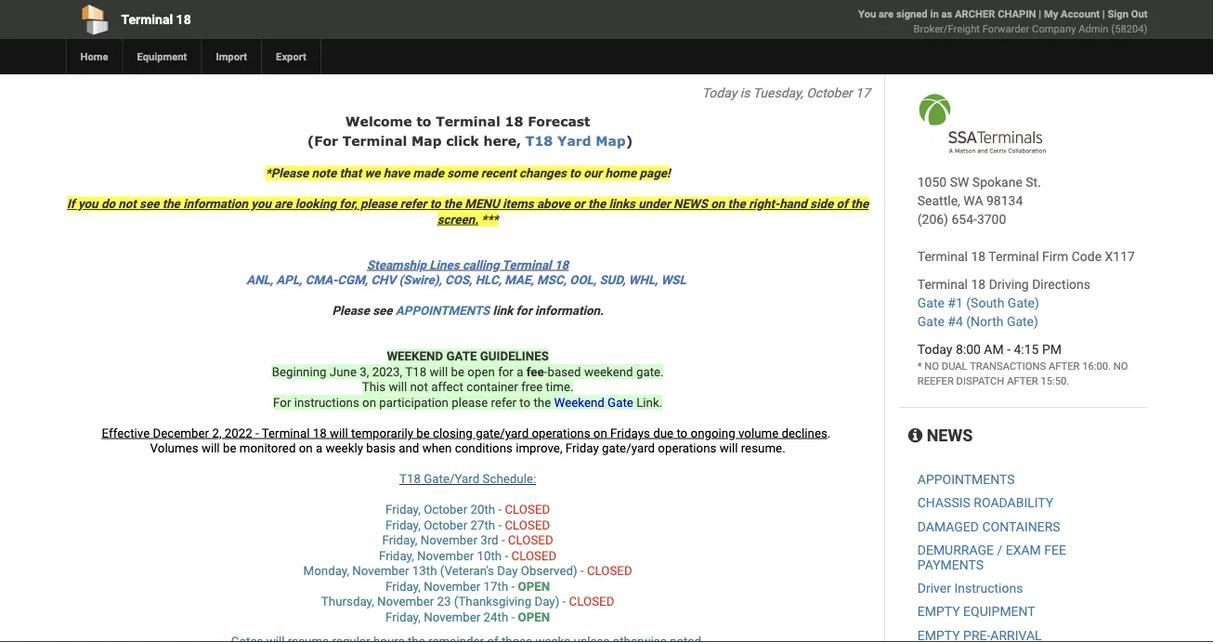Task type: vqa. For each thing, say whether or not it's contained in the screenshot.
enters
no



Task type: describe. For each thing, give the bounding box(es) containing it.
screen.
[[437, 212, 479, 227]]

reefer
[[918, 375, 954, 387]]

or
[[574, 197, 585, 211]]

volumes
[[150, 441, 198, 456]]

tuesday,
[[753, 85, 804, 100]]

/
[[997, 543, 1003, 558]]

2 | from the left
[[1103, 8, 1105, 20]]

0 vertical spatial gate)
[[1008, 295, 1040, 310]]

2 no from the left
[[1114, 360, 1129, 372]]

affect
[[431, 380, 464, 394]]

for instructions on participation please refer to the weekend gate link.
[[273, 395, 663, 410]]

beginning june
[[272, 364, 357, 379]]

13th
[[412, 564, 437, 578]]

1 horizontal spatial gate/yard
[[602, 441, 655, 456]]

have
[[384, 166, 410, 181]]

2022
[[225, 426, 253, 440]]

info circle image
[[909, 427, 923, 443]]

terminal 18 image
[[918, 93, 1047, 154]]

will down 2,
[[202, 441, 220, 456]]

0 horizontal spatial be
[[223, 441, 236, 456]]

18 inside welcome to terminal 18 forecast (for terminal map click here, t18 yard map )
[[505, 113, 524, 129]]

export link
[[261, 39, 320, 74]]

menu
[[465, 197, 500, 211]]

friday
[[566, 441, 599, 456]]

directions
[[1033, 276, 1091, 292]]

is
[[740, 85, 750, 100]]

654-
[[952, 211, 977, 227]]

t18 inside "weekend gate guidelines beginning june 3, 2023, t18 will be open for a fee -based weekend gate. this will not affect container free time."
[[405, 364, 427, 379]]

2 open from the top
[[518, 610, 550, 624]]

calling
[[463, 257, 500, 272]]

note
[[312, 166, 337, 181]]

basis
[[366, 441, 396, 456]]

the up screen.
[[444, 197, 462, 211]]

(206)
[[918, 211, 949, 227]]

- right day) in the bottom left of the page
[[563, 594, 566, 609]]

terminal up driving
[[989, 249, 1039, 264]]

code
[[1072, 249, 1102, 264]]

based
[[548, 364, 581, 379]]

for inside "weekend gate guidelines beginning june 3, 2023, t18 will be open for a fee -based weekend gate. this will not affect container free time."
[[498, 364, 514, 379]]

page!
[[640, 166, 671, 181]]

10th
[[477, 548, 502, 563]]

(north
[[967, 314, 1004, 329]]

this
[[362, 380, 386, 394]]

will up affect
[[430, 364, 448, 379]]

sud,
[[600, 273, 626, 288]]

spokane
[[973, 174, 1023, 190]]

link.
[[637, 395, 663, 410]]

dual
[[942, 360, 968, 372]]

gate
[[446, 349, 477, 364]]

on down this on the left of the page
[[362, 395, 376, 410]]

0 vertical spatial gate
[[918, 295, 945, 310]]

weekend gate link
[[554, 395, 634, 410]]

weekend
[[584, 364, 633, 379]]

some
[[447, 166, 478, 181]]

2023,
[[372, 364, 403, 379]]

conditions
[[455, 441, 513, 456]]

that
[[340, 166, 362, 181]]

not inside "weekend gate guidelines beginning june 3, 2023, t18 will be open for a fee -based weekend gate. this will not affect container free time."
[[410, 380, 428, 394]]

98134
[[987, 193, 1023, 208]]

(veteran's
[[440, 564, 494, 578]]

please inside "if you do not see the information you are looking for, please refer to the menu items above or the links under news on the right-hand side of the screen."
[[361, 197, 397, 211]]

here,
[[484, 132, 521, 148]]

#4
[[948, 314, 963, 329]]

3700
[[977, 211, 1007, 227]]

to down free
[[520, 395, 531, 410]]

to inside effective december 2, 2022 - terminal 18 will temporarily be closing gate/yard operations on fridays due to ongoing volume declines . volumes will be monitored on a weekly basis and when conditions improve, friday gate/yard operations will resume.
[[677, 426, 688, 440]]

terminal inside effective december 2, 2022 - terminal 18 will temporarily be closing gate/yard operations on fridays due to ongoing volume declines . volumes will be monitored on a weekly basis and when conditions improve, friday gate/yard operations will resume.
[[262, 426, 310, 440]]

hlc,
[[475, 273, 502, 288]]

will up the weekly
[[330, 426, 348, 440]]

- right 3rd
[[502, 533, 505, 548]]

schedule:
[[483, 472, 536, 486]]

instructions
[[294, 395, 359, 410]]

(swire),
[[399, 273, 442, 288]]

1050
[[918, 174, 947, 190]]

chapin
[[998, 8, 1037, 20]]

the left information
[[162, 197, 180, 211]]

)
[[626, 132, 633, 148]]

refer inside "if you do not see the information you are looking for, please refer to the menu items above or the links under news on the right-hand side of the screen."
[[400, 197, 427, 211]]

2,
[[212, 426, 222, 440]]

msc,
[[537, 273, 567, 288]]

firm
[[1043, 249, 1069, 264]]

empty equipment link
[[918, 604, 1036, 620]]

be inside "weekend gate guidelines beginning june 3, 2023, t18 will be open for a fee -based weekend gate. this will not affect container free time."
[[451, 364, 465, 379]]

sign out link
[[1108, 8, 1148, 20]]

(thanksgiving
[[454, 594, 532, 609]]

hand
[[780, 197, 807, 211]]

2 vertical spatial october
[[424, 518, 468, 532]]

home
[[605, 166, 637, 181]]

containers
[[983, 519, 1061, 534]]

november left the 13th
[[352, 564, 409, 578]]

terminal down (206)
[[918, 249, 968, 264]]

anl,
[[246, 273, 273, 288]]

2 vertical spatial gate
[[608, 395, 634, 410]]

.
[[828, 426, 831, 440]]

appointments chassis roadability damaged containers demurrage / exam fee payments driver instructions empty equipment
[[918, 472, 1067, 620]]

improve,
[[516, 441, 563, 456]]

the left right-
[[728, 197, 746, 211]]

(south
[[967, 295, 1005, 310]]

*please note that we have made some recent changes to our home page!
[[265, 166, 671, 181]]

terminal up click
[[436, 113, 501, 129]]

not inside "if you do not see the information you are looking for, please refer to the menu items above or the links under news on the right-hand side of the screen."
[[118, 197, 136, 211]]

0 horizontal spatial operations
[[532, 426, 591, 440]]

to inside welcome to terminal 18 forecast (for terminal map click here, t18 yard map )
[[417, 113, 432, 129]]

click
[[446, 132, 479, 148]]

welcome to terminal 18 forecast (for terminal map click here, t18 yard map )
[[307, 113, 633, 148]]

terminal down the welcome
[[343, 132, 407, 148]]

mae,
[[505, 273, 534, 288]]

wa
[[964, 193, 984, 208]]

changes
[[520, 166, 567, 181]]

december
[[153, 426, 209, 440]]

0 vertical spatial appointments link
[[396, 303, 490, 318]]

20th
[[471, 502, 495, 517]]

transactions
[[970, 360, 1046, 372]]

t18 gate/yard schedule:
[[400, 472, 536, 486]]

18 down 3700
[[971, 249, 986, 264]]

account
[[1061, 8, 1100, 20]]

information.
[[535, 303, 604, 318]]

terminal up equipment link
[[121, 12, 173, 27]]

to inside "if you do not see the information you are looking for, please refer to the menu items above or the links under news on the right-hand side of the screen."
[[430, 197, 441, 211]]

for
[[273, 395, 291, 410]]

effective
[[102, 426, 150, 440]]

terminal 18 driving directions gate #1 (south gate) gate #4 (north gate)
[[918, 276, 1091, 329]]

monday,
[[303, 564, 349, 578]]

above
[[537, 197, 570, 211]]

demurrage
[[918, 543, 994, 558]]

exam
[[1006, 543, 1041, 558]]

27th
[[471, 518, 495, 532]]

1050 sw spokane st. seattle, wa 98134 (206) 654-3700
[[918, 174, 1042, 227]]

today for today is tuesday, october 17
[[702, 85, 737, 100]]



Task type: locate. For each thing, give the bounding box(es) containing it.
on up friday
[[594, 426, 608, 440]]

1 horizontal spatial today
[[918, 341, 953, 357]]

gate
[[918, 295, 945, 310], [918, 314, 945, 329], [608, 395, 634, 410]]

weekend gate guidelines beginning june 3, 2023, t18 will be open for a fee -based weekend gate. this will not affect container free time.
[[272, 349, 664, 394]]

november down 23
[[424, 610, 481, 624]]

fee
[[1045, 543, 1067, 558]]

in
[[931, 8, 939, 20]]

see down chv
[[373, 303, 393, 318]]

please see appointments link for information.
[[332, 303, 604, 318]]

links
[[609, 197, 636, 211]]

18 inside steamship lines calling terminal 18 anl, apl, cma-cgm, chv (swire), cos, hlc, mae, msc, ool, sud, whl, wsl
[[555, 257, 569, 272]]

open up day) in the bottom left of the page
[[518, 579, 550, 594]]

empty
[[918, 604, 960, 620]]

map up made
[[412, 132, 442, 148]]

1 horizontal spatial are
[[879, 8, 894, 20]]

- inside effective december 2, 2022 - terminal 18 will temporarily be closing gate/yard operations on fridays due to ongoing volume declines . volumes will be monitored on a weekly basis and when conditions improve, friday gate/yard operations will resume.
[[256, 426, 259, 440]]

see right do
[[139, 197, 159, 211]]

no right 16:00.
[[1114, 360, 1129, 372]]

october down gate/yard
[[424, 502, 468, 517]]

1 horizontal spatial operations
[[658, 441, 717, 456]]

of
[[837, 197, 848, 211]]

gate/yard
[[424, 472, 480, 486]]

17
[[856, 85, 870, 100]]

appointments down cos,
[[396, 303, 490, 318]]

november up the 13th
[[417, 548, 474, 563]]

gate left #4
[[918, 314, 945, 329]]

0 horizontal spatial no
[[925, 360, 939, 372]]

steamship
[[367, 257, 427, 272]]

0 horizontal spatial please
[[361, 197, 397, 211]]

1 vertical spatial please
[[452, 395, 488, 410]]

will
[[430, 364, 448, 379], [389, 380, 407, 394], [330, 426, 348, 440], [202, 441, 220, 456], [720, 441, 738, 456]]

1 horizontal spatial appointments
[[918, 472, 1015, 487]]

today up *
[[918, 341, 953, 357]]

are inside you are signed in as archer chapin | my account | sign out broker/freight forwarder company admin (58204)
[[879, 8, 894, 20]]

terminal up #1
[[918, 276, 968, 292]]

cgm,
[[338, 273, 368, 288]]

1 horizontal spatial appointments link
[[918, 472, 1015, 487]]

1 vertical spatial a
[[316, 441, 323, 456]]

news
[[923, 426, 973, 445]]

1 horizontal spatial please
[[452, 395, 488, 410]]

1 horizontal spatial after
[[1049, 360, 1080, 372]]

1 vertical spatial see
[[373, 303, 393, 318]]

0 vertical spatial a
[[517, 364, 524, 379]]

1 vertical spatial gate)
[[1007, 314, 1039, 329]]

0 horizontal spatial refer
[[400, 197, 427, 211]]

today left is
[[702, 85, 737, 100]]

are inside "if you do not see the information you are looking for, please refer to the menu items above or the links under news on the right-hand side of the screen."
[[274, 197, 292, 211]]

- right '24th'
[[512, 610, 515, 624]]

archer
[[955, 8, 996, 20]]

0 vertical spatial appointments
[[396, 303, 490, 318]]

2 vertical spatial t18
[[400, 472, 421, 486]]

right-
[[749, 197, 780, 211]]

open
[[468, 364, 495, 379]]

|
[[1039, 8, 1042, 20], [1103, 8, 1105, 20]]

for right link
[[516, 303, 532, 318]]

gate left #1
[[918, 295, 945, 310]]

weekend
[[387, 349, 443, 364]]

november down the 13th
[[377, 594, 434, 609]]

on inside "if you do not see the information you are looking for, please refer to the menu items above or the links under news on the right-hand side of the screen."
[[711, 197, 725, 211]]

fridays
[[611, 426, 650, 440]]

open
[[518, 579, 550, 594], [518, 610, 550, 624]]

a left the weekly
[[316, 441, 323, 456]]

after up '15:50.' at the bottom of page
[[1049, 360, 1080, 372]]

to
[[417, 113, 432, 129], [570, 166, 581, 181], [430, 197, 441, 211], [520, 395, 531, 410], [677, 426, 688, 440]]

0 horizontal spatial appointments link
[[396, 303, 490, 318]]

1 vertical spatial appointments link
[[918, 472, 1015, 487]]

information
[[183, 197, 248, 211]]

18 inside terminal 18 driving directions gate #1 (south gate) gate #4 (north gate)
[[971, 276, 986, 292]]

0 vertical spatial not
[[118, 197, 136, 211]]

not right do
[[118, 197, 136, 211]]

today inside today                                                                                                                                                                                                                                                                                                                                                                                                                                                                                                                                                                                                                                                                                                           8:00 am - 4:15 pm * no dual transactions after 16:00.  no reefer dispatch after 15:50.
[[918, 341, 953, 357]]

st.
[[1026, 174, 1042, 190]]

operations up friday
[[532, 426, 591, 440]]

1 vertical spatial refer
[[491, 395, 517, 410]]

chv
[[371, 273, 396, 288]]

0 vertical spatial open
[[518, 579, 550, 594]]

- down the day
[[512, 579, 515, 594]]

0 vertical spatial see
[[139, 197, 159, 211]]

1 vertical spatial today
[[918, 341, 953, 357]]

on right news
[[711, 197, 725, 211]]

resume.
[[741, 441, 786, 456]]

refer down made
[[400, 197, 427, 211]]

october
[[807, 85, 853, 100], [424, 502, 468, 517], [424, 518, 468, 532]]

cos,
[[445, 273, 472, 288]]

0 vertical spatial october
[[807, 85, 853, 100]]

1 horizontal spatial you
[[251, 197, 271, 211]]

gate/yard up conditions
[[476, 426, 529, 440]]

the down free
[[534, 395, 551, 410]]

you down *please
[[251, 197, 271, 211]]

2 you from the left
[[251, 197, 271, 211]]

- right "observed)"
[[581, 564, 584, 578]]

be down 2022
[[223, 441, 236, 456]]

if
[[67, 197, 75, 211]]

terminal 18 link
[[66, 0, 500, 39]]

1 horizontal spatial |
[[1103, 8, 1105, 20]]

a
[[517, 364, 524, 379], [316, 441, 323, 456]]

home link
[[66, 39, 122, 74]]

be down gate
[[451, 364, 465, 379]]

you right if
[[78, 197, 98, 211]]

0 horizontal spatial gate/yard
[[476, 426, 529, 440]]

whl,
[[629, 273, 658, 288]]

0 horizontal spatial appointments
[[396, 303, 490, 318]]

terminal 18 terminal firm code x117
[[918, 249, 1135, 264]]

1 you from the left
[[78, 197, 98, 211]]

thursday,
[[321, 594, 374, 609]]

terminal inside terminal 18 driving directions gate #1 (south gate) gate #4 (north gate)
[[918, 276, 968, 292]]

be up when
[[417, 426, 430, 440]]

1 vertical spatial october
[[424, 502, 468, 517]]

refer down "container" in the left bottom of the page
[[491, 395, 517, 410]]

1 horizontal spatial see
[[373, 303, 393, 318]]

equipment
[[137, 51, 187, 63]]

*please
[[265, 166, 309, 181]]

18 up gate #1 (south gate) link
[[971, 276, 986, 292]]

news
[[674, 197, 708, 211]]

gate) up 4:15
[[1007, 314, 1039, 329]]

- right 27th
[[498, 518, 502, 532]]

1 vertical spatial t18
[[405, 364, 427, 379]]

18 up msc,
[[555, 257, 569, 272]]

appointments inside appointments chassis roadability damaged containers demurrage / exam fee payments driver instructions empty equipment
[[918, 472, 1015, 487]]

you are signed in as archer chapin | my account | sign out broker/freight forwarder company admin (58204)
[[859, 8, 1148, 35]]

18 up the equipment
[[176, 12, 191, 27]]

admin
[[1079, 23, 1109, 35]]

1 map from the left
[[412, 132, 442, 148]]

0 horizontal spatial you
[[78, 197, 98, 211]]

- inside "weekend gate guidelines beginning june 3, 2023, t18 will be open for a fee -based weekend gate. this will not affect container free time."
[[544, 364, 548, 379]]

driver
[[918, 581, 951, 596]]

1 no from the left
[[925, 360, 939, 372]]

no right *
[[925, 360, 939, 372]]

declines
[[782, 426, 828, 440]]

to left our
[[570, 166, 581, 181]]

on right monitored
[[299, 441, 313, 456]]

roadability
[[974, 495, 1054, 511]]

november up 23
[[424, 579, 481, 594]]

1 horizontal spatial be
[[417, 426, 430, 440]]

for
[[516, 303, 532, 318], [498, 364, 514, 379]]

import link
[[201, 39, 261, 74]]

are right you
[[879, 8, 894, 20]]

free
[[521, 380, 543, 394]]

- up the day
[[505, 548, 508, 563]]

t18 down the forecast
[[526, 132, 553, 148]]

| left my
[[1039, 8, 1042, 20]]

*
[[918, 360, 922, 372]]

items
[[503, 197, 534, 211]]

0 vertical spatial after
[[1049, 360, 1080, 372]]

operations down "due"
[[658, 441, 717, 456]]

gate #1 (south gate) link
[[918, 295, 1040, 310]]

0 horizontal spatial a
[[316, 441, 323, 456]]

2 map from the left
[[596, 132, 626, 148]]

1 open from the top
[[518, 579, 550, 594]]

terminal up monitored
[[262, 426, 310, 440]]

1 horizontal spatial refer
[[491, 395, 517, 410]]

participation
[[379, 395, 449, 410]]

november up (veteran's
[[421, 533, 478, 548]]

driving
[[989, 276, 1029, 292]]

forecast
[[528, 113, 590, 129]]

fee
[[527, 364, 544, 379]]

time.
[[546, 380, 574, 394]]

1 horizontal spatial no
[[1114, 360, 1129, 372]]

the right the of
[[851, 197, 869, 211]]

24th
[[484, 610, 509, 624]]

0 horizontal spatial not
[[118, 197, 136, 211]]

apl,
[[276, 273, 302, 288]]

1 horizontal spatial for
[[516, 303, 532, 318]]

1 vertical spatial appointments
[[918, 472, 1015, 487]]

to right the welcome
[[417, 113, 432, 129]]

instructions
[[955, 581, 1023, 596]]

0 vertical spatial are
[[879, 8, 894, 20]]

broker/freight
[[914, 23, 980, 35]]

wsl
[[661, 273, 686, 288]]

after down "transactions"
[[1007, 375, 1039, 387]]

after
[[1049, 360, 1080, 372], [1007, 375, 1039, 387]]

0 horizontal spatial for
[[498, 364, 514, 379]]

to up screen.
[[430, 197, 441, 211]]

not up participation
[[410, 380, 428, 394]]

are down *please
[[274, 197, 292, 211]]

1 vertical spatial gate
[[918, 314, 945, 329]]

gate) down driving
[[1008, 295, 1040, 310]]

today for today                                                                                                                                                                                                                                                                                                                                                                                                                                                                                                                                                                                                                                                                                                           8:00 am - 4:15 pm * no dual transactions after 16:00.  no reefer dispatch after 15:50.
[[918, 341, 953, 357]]

the right or
[[588, 197, 606, 211]]

a inside effective december 2, 2022 - terminal 18 will temporarily be closing gate/yard operations on fridays due to ongoing volume declines . volumes will be monitored on a weekly basis and when conditions improve, friday gate/yard operations will resume.
[[316, 441, 323, 456]]

open down day) in the bottom left of the page
[[518, 610, 550, 624]]

export
[[276, 51, 307, 63]]

a inside "weekend gate guidelines beginning june 3, 2023, t18 will be open for a fee -based weekend gate. this will not affect container free time."
[[517, 364, 524, 379]]

appointments link down cos,
[[396, 303, 490, 318]]

gate.
[[636, 364, 664, 379]]

october left 27th
[[424, 518, 468, 532]]

weekend
[[554, 395, 605, 410]]

a left "fee"
[[517, 364, 524, 379]]

1 vertical spatial after
[[1007, 375, 1039, 387]]

18 up here,
[[505, 113, 524, 129]]

t18 inside welcome to terminal 18 forecast (for terminal map click here, t18 yard map )
[[526, 132, 553, 148]]

0 vertical spatial today
[[702, 85, 737, 100]]

0 vertical spatial please
[[361, 197, 397, 211]]

see inside "if you do not see the information you are looking for, please refer to the menu items above or the links under news on the right-hand side of the screen."
[[139, 197, 159, 211]]

gate left link.
[[608, 395, 634, 410]]

will down ongoing
[[720, 441, 738, 456]]

signed
[[897, 8, 928, 20]]

15:50.
[[1041, 375, 1070, 387]]

1 horizontal spatial not
[[410, 380, 428, 394]]

- up monitored
[[256, 426, 259, 440]]

1 | from the left
[[1039, 8, 1042, 20]]

0 horizontal spatial after
[[1007, 375, 1039, 387]]

t18 down weekend at left
[[405, 364, 427, 379]]

0 vertical spatial t18
[[526, 132, 553, 148]]

terminal inside steamship lines calling terminal 18 anl, apl, cma-cgm, chv (swire), cos, hlc, mae, msc, ool, sud, whl, wsl
[[502, 257, 552, 272]]

1 horizontal spatial map
[[596, 132, 626, 148]]

0 vertical spatial for
[[516, 303, 532, 318]]

0 horizontal spatial |
[[1039, 8, 1042, 20]]

please right for,
[[361, 197, 397, 211]]

gate/yard
[[476, 426, 529, 440], [602, 441, 655, 456]]

for down guidelines
[[498, 364, 514, 379]]

will down the 2023,
[[389, 380, 407, 394]]

18 inside effective december 2, 2022 - terminal 18 will temporarily be closing gate/yard operations on fridays due to ongoing volume declines . volumes will be monitored on a weekly basis and when conditions improve, friday gate/yard operations will resume.
[[313, 426, 327, 440]]

1 vertical spatial are
[[274, 197, 292, 211]]

1 vertical spatial for
[[498, 364, 514, 379]]

to right "due"
[[677, 426, 688, 440]]

0 horizontal spatial today
[[702, 85, 737, 100]]

map up home
[[596, 132, 626, 148]]

closed
[[505, 502, 550, 517], [505, 518, 550, 532], [508, 533, 554, 548], [512, 548, 557, 563], [587, 564, 633, 578], [569, 594, 615, 609]]

- inside today                                                                                                                                                                                                                                                                                                                                                                                                                                                                                                                                                                                                                                                                                                           8:00 am - 4:15 pm * no dual transactions after 16:00.  no reefer dispatch after 15:50.
[[1007, 341, 1011, 357]]

- up time.
[[544, 364, 548, 379]]

- right am at the bottom of the page
[[1007, 341, 1011, 357]]

| left sign
[[1103, 8, 1105, 20]]

0 horizontal spatial map
[[412, 132, 442, 148]]

gate/yard down fridays
[[602, 441, 655, 456]]

18 up the weekly
[[313, 426, 327, 440]]

1 vertical spatial not
[[410, 380, 428, 394]]

please down affect
[[452, 395, 488, 410]]

t18 yard map link
[[526, 132, 626, 149]]

- right the 20th
[[498, 502, 502, 517]]

terminal up mae,
[[502, 257, 552, 272]]

october left 17
[[807, 85, 853, 100]]

0 horizontal spatial see
[[139, 197, 159, 211]]

t18 down and
[[400, 472, 421, 486]]

appointments link up chassis roadability link at the bottom
[[918, 472, 1015, 487]]

appointments up chassis roadability link at the bottom
[[918, 472, 1015, 487]]

0 horizontal spatial are
[[274, 197, 292, 211]]

chassis roadability link
[[918, 495, 1054, 511]]

2 horizontal spatial be
[[451, 364, 465, 379]]

0 vertical spatial refer
[[400, 197, 427, 211]]

link
[[493, 303, 513, 318]]

yard
[[558, 132, 591, 148]]

today is tuesday, october 17
[[702, 85, 870, 100]]

equipment
[[964, 604, 1036, 620]]

1 horizontal spatial a
[[517, 364, 524, 379]]

23
[[437, 594, 451, 609]]

1 vertical spatial open
[[518, 610, 550, 624]]



